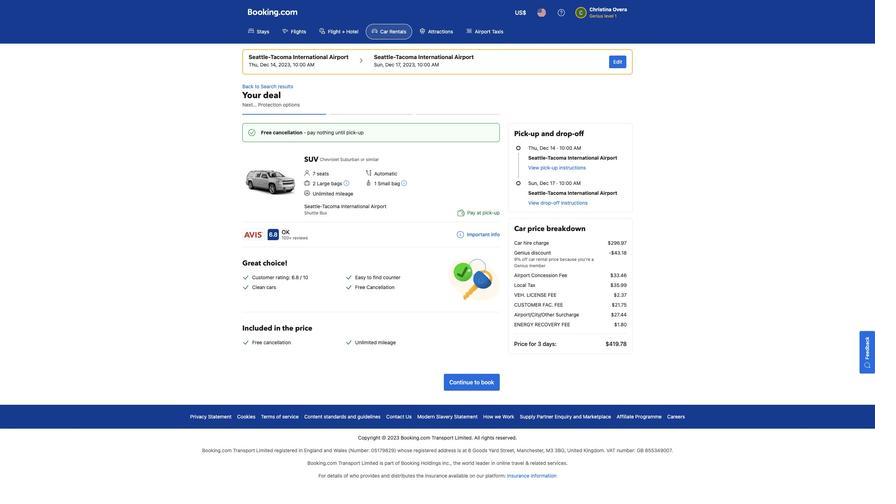 Task type: describe. For each thing, give the bounding box(es) containing it.
instructions for view pick-up instructions
[[559, 165, 586, 171]]

pick- inside button
[[541, 165, 552, 171]]

2 vertical spatial the
[[417, 473, 424, 479]]

0 vertical spatial is
[[458, 448, 461, 454]]

number:
[[617, 448, 636, 454]]

0 horizontal spatial price
[[295, 324, 313, 333]]

1 horizontal spatial unlimited
[[355, 340, 377, 346]]

transport for and
[[233, 448, 255, 454]]

dec left 14
[[540, 145, 549, 151]]

1 vertical spatial genius
[[514, 250, 530, 256]]

855349007.
[[645, 448, 673, 454]]

-$43.18
[[609, 250, 627, 256]]

1 vertical spatial 6.8
[[292, 275, 299, 281]]

at inside product card group
[[477, 210, 481, 216]]

pick-up and drop-off
[[514, 129, 584, 139]]

1 vertical spatial at
[[463, 448, 467, 454]]

off inside button
[[554, 200, 560, 206]]

customer
[[514, 302, 542, 308]]

bags
[[331, 181, 342, 186]]

for details of who provides and distributes the insurance available on our platform: insurance information
[[319, 473, 557, 479]]

3
[[538, 341, 541, 347]]

seattle-tacoma international airport sun, dec 17, 2023, 10:00 am
[[374, 54, 474, 68]]

tacoma for thu, dec 14, 2023, 10:00 am
[[271, 54, 292, 60]]

1 horizontal spatial unlimited mileage
[[355, 340, 396, 346]]

view pick-up instructions
[[529, 165, 586, 171]]

united
[[568, 448, 583, 454]]

10:00 inside seattle-tacoma international airport sun, dec 17, 2023, 10:00 am
[[418, 62, 430, 68]]

unlimited inside product card group
[[313, 191, 334, 197]]

important info
[[467, 232, 500, 238]]

provides
[[360, 473, 380, 479]]

airport inside skip to main content element
[[475, 29, 491, 34]]

insurance
[[425, 473, 447, 479]]

car for car price breakdown
[[514, 224, 526, 234]]

2 horizontal spatial booking.com
[[401, 435, 430, 441]]

goods
[[473, 448, 488, 454]]

2023
[[388, 435, 400, 441]]

local
[[514, 282, 526, 288]]

charge
[[534, 240, 549, 246]]

all
[[475, 435, 480, 441]]

large
[[317, 181, 330, 186]]

14,
[[271, 62, 277, 68]]

booking.com transport limited is part of booking holdings inc., the world leader in online travel & related services.
[[308, 460, 568, 466]]

tacoma up view drop-off instructions
[[548, 190, 567, 196]]

pay
[[468, 210, 476, 216]]

online
[[497, 460, 510, 466]]

1 vertical spatial in
[[299, 448, 303, 454]]

1 registered from the left
[[274, 448, 298, 454]]

supply partner enquiry and marketplace link
[[520, 413, 611, 421]]

car for car hire charge
[[514, 240, 522, 246]]

limited for registered
[[256, 448, 273, 454]]

cancellation
[[367, 284, 395, 290]]

0 vertical spatial drop-
[[556, 129, 575, 139]]

product card group
[[242, 145, 508, 242]]

days:
[[543, 341, 557, 347]]

fee for veh. license fee
[[548, 292, 557, 298]]

limited.
[[455, 435, 473, 441]]

attractions link
[[414, 24, 459, 39]]

booking
[[401, 460, 420, 466]]

0 vertical spatial -
[[304, 129, 306, 135]]

$296.97
[[608, 240, 627, 246]]

seattle-tacoma international airport for sun, dec 17 · 10:00 am
[[529, 190, 618, 196]]

2 large bags
[[313, 181, 342, 186]]

instructions for view drop-off instructions
[[561, 200, 588, 206]]

1 horizontal spatial sun,
[[529, 180, 539, 186]]

marketplace
[[583, 414, 611, 420]]

up inside product card group
[[494, 210, 500, 216]]

of inside 'link'
[[276, 414, 281, 420]]

2 statement from the left
[[454, 414, 478, 420]]

fee for customer fac. fee
[[555, 302, 563, 308]]

©
[[382, 435, 386, 441]]

rating:
[[276, 275, 290, 281]]

14
[[550, 145, 556, 151]]

affiliate programme link
[[617, 413, 662, 421]]

tacoma for shuttle bus
[[322, 203, 340, 209]]

and left wales at the bottom left of page
[[324, 448, 332, 454]]

2 horizontal spatial in
[[491, 460, 495, 466]]

car rentals
[[380, 29, 407, 34]]

and right standards
[[348, 414, 356, 420]]

fee for energy recovery fee
[[562, 322, 570, 328]]

a
[[592, 257, 594, 262]]

$27.44
[[611, 312, 627, 318]]

flight + hotel
[[328, 29, 359, 34]]

shuttle
[[304, 211, 319, 216]]

3bg,
[[555, 448, 566, 454]]

results
[[278, 83, 293, 89]]

pick-
[[514, 129, 531, 139]]

how we work
[[483, 414, 514, 420]]

copyright
[[358, 435, 381, 441]]

supplied by rc - avis image
[[243, 230, 265, 240]]

contact us link
[[386, 413, 412, 421]]

off inside genius discount 9% off car rental price because you're a genius member
[[522, 257, 528, 262]]

up inside button
[[552, 165, 558, 171]]

10:00 inside seattle-tacoma international airport thu, dec 14, 2023, 10:00 am
[[293, 62, 306, 68]]

booking.com for is
[[308, 460, 337, 466]]

2 vertical spatial genius
[[514, 263, 528, 268]]

international up view drop-off instructions
[[568, 190, 599, 196]]

$1.80
[[615, 322, 627, 328]]

whose
[[398, 448, 412, 454]]

how
[[483, 414, 494, 420]]

view pick-up instructions button
[[529, 164, 586, 171]]

your
[[242, 90, 261, 101]]

easy
[[355, 275, 366, 281]]

1 seattle-tacoma international airport group from the left
[[249, 53, 349, 68]]

drop-off location element
[[374, 53, 474, 61]]

2023, for seattle-tacoma international airport sun, dec 17, 2023, 10:00 am
[[403, 62, 416, 68]]

view for view drop-off instructions
[[529, 200, 539, 206]]

dec inside seattle-tacoma international airport sun, dec 17, 2023, 10:00 am
[[386, 62, 395, 68]]

pick-up date element
[[249, 61, 349, 68]]

to for back to search results your deal next… protection options
[[255, 83, 260, 89]]

edit button
[[609, 56, 627, 68]]

cancellation for free cancellation - pay nothing until pick-up
[[273, 129, 303, 135]]

clean
[[252, 284, 265, 290]]

flight
[[328, 29, 341, 34]]

pay
[[308, 129, 316, 135]]

or
[[361, 157, 365, 162]]

enquiry
[[555, 414, 572, 420]]

seattle-tacoma international airport shuttle bus
[[304, 203, 387, 216]]

affiliate programme
[[617, 414, 662, 420]]

2 registered from the left
[[414, 448, 437, 454]]

airport inside seattle-tacoma international airport sun, dec 17, 2023, 10:00 am
[[455, 54, 474, 60]]

manchester,
[[517, 448, 545, 454]]

view for view pick-up instructions
[[529, 165, 539, 171]]

100+
[[282, 236, 292, 241]]

footer containing privacy statement
[[0, 405, 875, 480]]

17,
[[396, 62, 402, 68]]

skip to main content element
[[0, 0, 875, 44]]

airport concession fee
[[514, 272, 568, 278]]

0 horizontal spatial the
[[282, 324, 294, 333]]

10:00 right 17
[[559, 180, 572, 186]]

flight + hotel link
[[314, 24, 365, 39]]

similar
[[366, 157, 379, 162]]

+
[[342, 29, 345, 34]]

tacoma up view pick-up instructions
[[548, 155, 567, 161]]

level
[[605, 13, 614, 19]]

$35.99
[[611, 282, 627, 288]]

0 vertical spatial in
[[274, 324, 281, 333]]

2023, for seattle-tacoma international airport thu, dec 14, 2023, 10:00 am
[[279, 62, 292, 68]]

you're
[[578, 257, 591, 262]]

protection
[[258, 102, 282, 108]]

car for car rentals
[[380, 29, 388, 34]]

suv chevrolet suburban or similar
[[304, 155, 379, 164]]

am inside seattle-tacoma international airport thu, dec 14, 2023, 10:00 am
[[307, 62, 315, 68]]

concession
[[532, 272, 558, 278]]

1 inside product card group
[[374, 181, 377, 186]]

6.8 element
[[268, 229, 279, 240]]

1 vertical spatial thu,
[[529, 145, 539, 151]]

$33.46
[[611, 272, 627, 278]]

$419.78
[[606, 341, 627, 347]]

1 horizontal spatial mileage
[[378, 340, 396, 346]]

drop-off date element
[[374, 61, 474, 68]]

next page is protection options note
[[242, 101, 500, 108]]

to for continue to book
[[475, 379, 480, 386]]

back
[[242, 83, 254, 89]]

privacy statement
[[190, 414, 232, 420]]

because
[[560, 257, 577, 262]]

m3
[[546, 448, 554, 454]]

energy recovery fee
[[514, 322, 570, 328]]

and down part at the bottom
[[381, 473, 390, 479]]

9%
[[514, 257, 521, 262]]

copyright © 2023 booking.com transport limited. all rights reserved.
[[358, 435, 517, 441]]



Task type: locate. For each thing, give the bounding box(es) containing it.
thu, down pick-
[[529, 145, 539, 151]]

2 vertical spatial pick-
[[483, 210, 494, 216]]

1 horizontal spatial 2023,
[[403, 62, 416, 68]]

sun, inside seattle-tacoma international airport sun, dec 17, 2023, 10:00 am
[[374, 62, 384, 68]]

search
[[261, 83, 277, 89]]

am inside seattle-tacoma international airport sun, dec 17, 2023, 10:00 am
[[432, 62, 439, 68]]

customer rating 6.8 ok element
[[282, 228, 308, 237]]

drop- inside button
[[541, 200, 554, 206]]

2 vertical spatial in
[[491, 460, 495, 466]]

off
[[575, 129, 584, 139], [554, 200, 560, 206], [522, 257, 528, 262]]

booking.com down privacy statement link
[[202, 448, 232, 454]]

standards
[[324, 414, 347, 420]]

1 horizontal spatial thu,
[[529, 145, 539, 151]]

pick- up 17
[[541, 165, 552, 171]]

of right the terms
[[276, 414, 281, 420]]

2 seattle-tacoma international airport from the top
[[529, 190, 618, 196]]

1 vertical spatial unlimited mileage
[[355, 340, 396, 346]]

price
[[528, 224, 545, 234], [549, 257, 559, 262], [295, 324, 313, 333]]

2 horizontal spatial the
[[453, 460, 461, 466]]

0 vertical spatial price
[[528, 224, 545, 234]]

limited
[[256, 448, 273, 454], [362, 460, 378, 466]]

0 vertical spatial unlimited mileage
[[313, 191, 353, 197]]

2 horizontal spatial price
[[549, 257, 559, 262]]

genius down 9%
[[514, 263, 528, 268]]

fee down 'surcharge'
[[562, 322, 570, 328]]

1 horizontal spatial registered
[[414, 448, 437, 454]]

on
[[470, 473, 475, 479]]

of right part at the bottom
[[395, 460, 400, 466]]

dec
[[260, 62, 269, 68], [386, 62, 395, 68], [540, 145, 549, 151], [540, 180, 549, 186]]

at right the pay
[[477, 210, 481, 216]]

genius inside 'christina overa genius level 1'
[[590, 13, 604, 19]]

1 horizontal spatial -
[[609, 250, 611, 256]]

0 vertical spatial the
[[282, 324, 294, 333]]

thu, inside seattle-tacoma international airport thu, dec 14, 2023, 10:00 am
[[249, 62, 259, 68]]

contact
[[386, 414, 404, 420]]

airport inside seattle-tacoma international airport thu, dec 14, 2023, 10:00 am
[[329, 54, 349, 60]]

1 horizontal spatial limited
[[362, 460, 378, 466]]

car left hire
[[514, 240, 522, 246]]

up up sun, dec 17 · 10:00 am
[[552, 165, 558, 171]]

0 vertical spatial of
[[276, 414, 281, 420]]

tacoma inside seattle-tacoma international airport thu, dec 14, 2023, 10:00 am
[[271, 54, 292, 60]]

dec inside seattle-tacoma international airport thu, dec 14, 2023, 10:00 am
[[260, 62, 269, 68]]

0 horizontal spatial pick-
[[347, 129, 358, 135]]

car rentals link
[[366, 24, 412, 39]]

seattle-
[[249, 54, 271, 60], [374, 54, 396, 60], [529, 155, 548, 161], [529, 190, 548, 196], [304, 203, 322, 209]]

seattle- up shuttle
[[304, 203, 322, 209]]

up right until
[[358, 129, 364, 135]]

car hire charge
[[514, 240, 549, 246]]

sun, left the 17, at the top of page
[[374, 62, 384, 68]]

0 vertical spatial car
[[380, 29, 388, 34]]

2 seattle-tacoma international airport group from the left
[[374, 53, 474, 68]]

off up thu, dec 14 · 10:00 am
[[575, 129, 584, 139]]

1 left small
[[374, 181, 377, 186]]

seattle- inside seattle-tacoma international airport shuttle bus
[[304, 203, 322, 209]]

cancellation down 'included in the price'
[[264, 340, 291, 346]]

2 horizontal spatial to
[[475, 379, 480, 386]]

1 horizontal spatial 6.8
[[292, 275, 299, 281]]

0 vertical spatial cancellation
[[273, 129, 303, 135]]

1 vertical spatial off
[[554, 200, 560, 206]]

to for easy to find counter
[[367, 275, 372, 281]]

1 view from the top
[[529, 165, 539, 171]]

2023, inside seattle-tacoma international airport sun, dec 17, 2023, 10:00 am
[[403, 62, 416, 68]]

pick- right until
[[347, 129, 358, 135]]

booking.com up for
[[308, 460, 337, 466]]

seattle-tacoma international airport group up results
[[249, 53, 349, 68]]

how we work link
[[483, 413, 514, 421]]

continue to book link
[[444, 374, 500, 391]]

0 vertical spatial fee
[[548, 292, 557, 298]]

seattle- inside seattle-tacoma international airport sun, dec 17, 2023, 10:00 am
[[374, 54, 396, 60]]

in up free cancellation
[[274, 324, 281, 333]]

choice!
[[263, 259, 288, 268]]

flights
[[291, 29, 306, 34]]

0 horizontal spatial of
[[276, 414, 281, 420]]

0 horizontal spatial thu,
[[249, 62, 259, 68]]

and inside "link"
[[573, 414, 582, 420]]

cancellation for free cancellation
[[264, 340, 291, 346]]

seattle-tacoma international airport thu, dec 14, 2023, 10:00 am
[[249, 54, 349, 68]]

1 horizontal spatial off
[[554, 200, 560, 206]]

2 vertical spatial to
[[475, 379, 480, 386]]

up
[[531, 129, 540, 139], [358, 129, 364, 135], [552, 165, 558, 171], [494, 210, 500, 216]]

0 horizontal spatial booking.com
[[202, 448, 232, 454]]

10:00 down pick-up location "element"
[[293, 62, 306, 68]]

genius
[[590, 13, 604, 19], [514, 250, 530, 256], [514, 263, 528, 268]]

0 vertical spatial genius
[[590, 13, 604, 19]]

the
[[282, 324, 294, 333], [453, 460, 461, 466], [417, 473, 424, 479]]

off left car
[[522, 257, 528, 262]]

seattle- for sun, dec 17, 2023, 10:00 am
[[374, 54, 396, 60]]

airport inside seattle-tacoma international airport shuttle bus
[[371, 203, 387, 209]]

tacoma up 14,
[[271, 54, 292, 60]]

1 horizontal spatial to
[[367, 275, 372, 281]]

0 vertical spatial at
[[477, 210, 481, 216]]

up up "info"
[[494, 210, 500, 216]]

statement up limited.
[[454, 414, 478, 420]]

1 vertical spatial fee
[[555, 302, 563, 308]]

international up drop-off date element
[[418, 54, 453, 60]]

am right 17
[[574, 180, 581, 186]]

free down protection
[[261, 129, 272, 135]]

am right 14
[[574, 145, 581, 151]]

2 vertical spatial of
[[344, 473, 348, 479]]

1 horizontal spatial in
[[299, 448, 303, 454]]

and up 14
[[541, 129, 554, 139]]

booking.com for registered
[[202, 448, 232, 454]]

veh.
[[514, 292, 526, 298]]

international inside seattle-tacoma international airport thu, dec 14, 2023, 10:00 am
[[293, 54, 328, 60]]

1 vertical spatial price
[[549, 257, 559, 262]]

street,
[[500, 448, 516, 454]]

international down bags
[[341, 203, 370, 209]]

in left online
[[491, 460, 495, 466]]

stays
[[257, 29, 269, 34]]

0 horizontal spatial registered
[[274, 448, 298, 454]]

seattle- down stays link
[[249, 54, 271, 60]]

free for free cancellation
[[252, 340, 262, 346]]

international up "pick-up date" element
[[293, 54, 328, 60]]

cancellation left pay in the top of the page
[[273, 129, 303, 135]]

6.8 left /
[[292, 275, 299, 281]]

rentals
[[390, 29, 407, 34]]

0 vertical spatial unlimited
[[313, 191, 334, 197]]

0 horizontal spatial off
[[522, 257, 528, 262]]

great choice!
[[242, 259, 288, 268]]

seattle-tacoma international airport group
[[249, 53, 349, 68], [374, 53, 474, 68]]

- down $296.97
[[609, 250, 611, 256]]

pick- right the pay
[[483, 210, 494, 216]]

1 vertical spatial booking.com
[[202, 448, 232, 454]]

pick-up location element
[[249, 53, 349, 61]]

1 vertical spatial pick-
[[541, 165, 552, 171]]

transport for booking
[[338, 460, 360, 466]]

tooltip arial label image
[[344, 181, 349, 186], [344, 181, 349, 186], [402, 181, 407, 186], [402, 181, 407, 186]]

hotel
[[346, 29, 359, 34]]

seats
[[317, 171, 329, 177]]

booking.com up "whose" on the bottom left of page
[[401, 435, 430, 441]]

1 vertical spatial of
[[395, 460, 400, 466]]

veh. license fee
[[514, 292, 557, 298]]

1 vertical spatial drop-
[[541, 200, 554, 206]]

1 statement from the left
[[208, 414, 232, 420]]

free for free cancellation - pay nothing until pick-up
[[261, 129, 272, 135]]

to inside the back to search results your deal next… protection options
[[255, 83, 260, 89]]

1
[[615, 13, 617, 19], [374, 181, 377, 186]]

1 vertical spatial cancellation
[[264, 340, 291, 346]]

and right enquiry
[[573, 414, 582, 420]]

who
[[350, 473, 359, 479]]

service
[[282, 414, 299, 420]]

- left pay in the top of the page
[[304, 129, 306, 135]]

1 horizontal spatial at
[[477, 210, 481, 216]]

1 vertical spatial transport
[[233, 448, 255, 454]]

0 vertical spatial view
[[529, 165, 539, 171]]

until
[[336, 129, 345, 135]]

0 horizontal spatial drop-
[[541, 200, 554, 206]]

reserved.
[[496, 435, 517, 441]]

2023, inside seattle-tacoma international airport thu, dec 14, 2023, 10:00 am
[[279, 62, 292, 68]]

view down sun, dec 17 · 10:00 am
[[529, 200, 539, 206]]

car left 'rentals'
[[380, 29, 388, 34]]

0 horizontal spatial is
[[380, 460, 384, 466]]

book
[[481, 379, 494, 386]]

off down sun, dec 17 · 10:00 am
[[554, 200, 560, 206]]

2 vertical spatial price
[[295, 324, 313, 333]]

details
[[327, 473, 342, 479]]

to left find
[[367, 275, 372, 281]]

0 horizontal spatial sun,
[[374, 62, 384, 68]]

seattle-tacoma international airport up view pick-up instructions
[[529, 155, 618, 161]]

mileage
[[336, 191, 353, 197], [378, 340, 396, 346]]

1 vertical spatial the
[[453, 460, 461, 466]]

2 horizontal spatial transport
[[432, 435, 454, 441]]

bus
[[320, 211, 327, 216]]

vat
[[607, 448, 616, 454]]

flights link
[[277, 24, 312, 39]]

information
[[531, 473, 557, 479]]

1 vertical spatial ·
[[557, 180, 558, 186]]

view up sun, dec 17 · 10:00 am
[[529, 165, 539, 171]]

limited down the terms
[[256, 448, 273, 454]]

seattle- for thu, dec 14, 2023, 10:00 am
[[249, 54, 271, 60]]

at
[[477, 210, 481, 216], [463, 448, 467, 454]]

2 vertical spatial car
[[514, 240, 522, 246]]

fac.
[[543, 302, 553, 308]]

2023, right the 17, at the top of page
[[403, 62, 416, 68]]

1 vertical spatial to
[[367, 275, 372, 281]]

tacoma up the 17, at the top of page
[[396, 54, 417, 60]]

instructions up breakdown
[[561, 200, 588, 206]]

0 vertical spatial 6.8
[[269, 232, 278, 238]]

is left the "6" at the right of page
[[458, 448, 461, 454]]

1 vertical spatial car
[[514, 224, 526, 234]]

1 vertical spatial instructions
[[561, 200, 588, 206]]

1 vertical spatial is
[[380, 460, 384, 466]]

fee
[[559, 272, 568, 278]]

registered up holdings
[[414, 448, 437, 454]]

0 horizontal spatial 1
[[374, 181, 377, 186]]

1 horizontal spatial statement
[[454, 414, 478, 420]]

genius down christina
[[590, 13, 604, 19]]

· for 17
[[557, 180, 558, 186]]

0 vertical spatial booking.com
[[401, 435, 430, 441]]

seattle-tacoma international airport for thu, dec 14 · 10:00 am
[[529, 155, 618, 161]]

for
[[319, 473, 326, 479]]

customer fac. fee
[[514, 302, 563, 308]]

fee up fac.
[[548, 292, 557, 298]]

content standards and guidelines link
[[304, 413, 381, 421]]

sun, left 17
[[529, 180, 539, 186]]

2 vertical spatial transport
[[338, 460, 360, 466]]

dec left 14,
[[260, 62, 269, 68]]

modern slavery statement link
[[418, 413, 478, 421]]

instructions up sun, dec 17 · 10:00 am
[[559, 165, 586, 171]]

unlimited
[[313, 191, 334, 197], [355, 340, 377, 346]]

back to search results your deal next… protection options
[[242, 83, 300, 108]]

2 view from the top
[[529, 200, 539, 206]]

free cancellation
[[252, 340, 291, 346]]

sun,
[[374, 62, 384, 68], [529, 180, 539, 186]]

1 vertical spatial -
[[609, 250, 611, 256]]

transport up who
[[338, 460, 360, 466]]

· right 14
[[557, 145, 558, 151]]

seattle-tacoma international airport group down attractions link
[[374, 53, 474, 68]]

fee
[[548, 292, 557, 298], [555, 302, 563, 308], [562, 322, 570, 328]]

0 horizontal spatial unlimited
[[313, 191, 334, 197]]

overa
[[613, 6, 627, 12]]

2 2023, from the left
[[403, 62, 416, 68]]

tacoma for sun, dec 17, 2023, 10:00 am
[[396, 54, 417, 60]]

am down drop-off location element
[[432, 62, 439, 68]]

statement right privacy
[[208, 414, 232, 420]]

international inside seattle-tacoma international airport shuttle bus
[[341, 203, 370, 209]]

1 horizontal spatial seattle-tacoma international airport group
[[374, 53, 474, 68]]

/
[[300, 275, 302, 281]]

drop- up thu, dec 14 · 10:00 am
[[556, 129, 575, 139]]

world
[[462, 460, 475, 466]]

·
[[557, 145, 558, 151], [557, 180, 558, 186]]

suburban
[[340, 157, 360, 162]]

2 horizontal spatial of
[[395, 460, 400, 466]]

dec left 17
[[540, 180, 549, 186]]

am
[[307, 62, 315, 68], [432, 62, 439, 68], [574, 145, 581, 151], [574, 180, 581, 186]]

supply
[[520, 414, 536, 420]]

0 horizontal spatial 2023,
[[279, 62, 292, 68]]

limited up provides on the left bottom of the page
[[362, 460, 378, 466]]

international for sun, dec 17, 2023, 10:00 am
[[418, 54, 453, 60]]

to left book
[[475, 379, 480, 386]]

price inside genius discount 9% off car rental price because you're a genius member
[[549, 257, 559, 262]]

0 horizontal spatial statement
[[208, 414, 232, 420]]

at left the "6" at the right of page
[[463, 448, 467, 454]]

0 vertical spatial pick-
[[347, 129, 358, 135]]

seattle- for shuttle bus
[[304, 203, 322, 209]]

10:00
[[293, 62, 306, 68], [418, 62, 430, 68], [560, 145, 573, 151], [559, 180, 572, 186]]

(number:
[[349, 448, 370, 454]]

international inside seattle-tacoma international airport sun, dec 17, 2023, 10:00 am
[[418, 54, 453, 60]]

work
[[503, 414, 514, 420]]

2 horizontal spatial off
[[575, 129, 584, 139]]

0 horizontal spatial to
[[255, 83, 260, 89]]

contact us
[[386, 414, 412, 420]]

international up view pick-up instructions
[[568, 155, 599, 161]]

the down booking
[[417, 473, 424, 479]]

2
[[313, 181, 316, 186]]

1 vertical spatial seattle-tacoma international airport
[[529, 190, 618, 196]]

statement
[[208, 414, 232, 420], [454, 414, 478, 420]]

1 horizontal spatial of
[[344, 473, 348, 479]]

nothing
[[317, 129, 334, 135]]

free for free cancellation
[[355, 284, 365, 290]]

2023, right 14,
[[279, 62, 292, 68]]

thu, left 14,
[[249, 62, 259, 68]]

0 vertical spatial instructions
[[559, 165, 586, 171]]

tacoma inside seattle-tacoma international airport sun, dec 17, 2023, 10:00 am
[[396, 54, 417, 60]]

international
[[293, 54, 328, 60], [418, 54, 453, 60], [568, 155, 599, 161], [568, 190, 599, 196], [341, 203, 370, 209]]

0 vertical spatial limited
[[256, 448, 273, 454]]

1 vertical spatial limited
[[362, 460, 378, 466]]

international for thu, dec 14, 2023, 10:00 am
[[293, 54, 328, 60]]

registered left england
[[274, 448, 298, 454]]

important
[[467, 232, 490, 238]]

footer
[[0, 405, 875, 480]]

0 horizontal spatial 6.8
[[269, 232, 278, 238]]

genius up 9%
[[514, 250, 530, 256]]

ok 100+ reviews
[[282, 229, 308, 241]]

10:00 right 14
[[560, 145, 573, 151]]

0 vertical spatial free
[[261, 129, 272, 135]]

international for shuttle bus
[[341, 203, 370, 209]]

seattle- inside seattle-tacoma international airport thu, dec 14, 2023, 10:00 am
[[249, 54, 271, 60]]

free down easy
[[355, 284, 365, 290]]

is left part at the bottom
[[380, 460, 384, 466]]

discount
[[532, 250, 551, 256]]

1 right level
[[615, 13, 617, 19]]

0 vertical spatial mileage
[[336, 191, 353, 197]]

airport taxis link
[[461, 24, 510, 39]]

transport
[[432, 435, 454, 441], [233, 448, 255, 454], [338, 460, 360, 466]]

1 seattle-tacoma international airport from the top
[[529, 155, 618, 161]]

· right 17
[[557, 180, 558, 186]]

car inside skip to main content element
[[380, 29, 388, 34]]

up up thu, dec 14 · 10:00 am
[[531, 129, 540, 139]]

of left who
[[344, 473, 348, 479]]

seattle- down sun, dec 17 · 10:00 am
[[529, 190, 548, 196]]

1 inside 'christina overa genius level 1'
[[615, 13, 617, 19]]

seattle- down car rentals link at the left of the page
[[374, 54, 396, 60]]

tacoma inside seattle-tacoma international airport shuttle bus
[[322, 203, 340, 209]]

1 horizontal spatial transport
[[338, 460, 360, 466]]

limited for is
[[362, 460, 378, 466]]

distributes
[[391, 473, 415, 479]]

1 vertical spatial view
[[529, 200, 539, 206]]

free down the included
[[252, 340, 262, 346]]

1 horizontal spatial price
[[528, 224, 545, 234]]

in left england
[[299, 448, 303, 454]]

· for 14
[[557, 145, 558, 151]]

feedback
[[865, 337, 871, 360]]

customer
[[252, 275, 274, 281]]

10:00 down drop-off location element
[[418, 62, 430, 68]]

mileage inside product card group
[[336, 191, 353, 197]]

2 vertical spatial booking.com
[[308, 460, 337, 466]]

supply partner enquiry and marketplace
[[520, 414, 611, 420]]

1 horizontal spatial is
[[458, 448, 461, 454]]

seattle- down thu, dec 14 · 10:00 am
[[529, 155, 548, 161]]

2 vertical spatial fee
[[562, 322, 570, 328]]

05179829)
[[371, 448, 396, 454]]

breakdown
[[547, 224, 586, 234]]

1 vertical spatial unlimited
[[355, 340, 377, 346]]

to right back
[[255, 83, 260, 89]]

and
[[541, 129, 554, 139], [348, 414, 356, 420], [573, 414, 582, 420], [324, 448, 332, 454], [381, 473, 390, 479]]

fee right fac.
[[555, 302, 563, 308]]

tacoma up bus
[[322, 203, 340, 209]]

0 horizontal spatial unlimited mileage
[[313, 191, 353, 197]]

0 vertical spatial ·
[[557, 145, 558, 151]]

unlimited mileage inside product card group
[[313, 191, 353, 197]]

6.8 inside 6.8 element
[[269, 232, 278, 238]]

pick- inside product card group
[[483, 210, 494, 216]]

1 2023, from the left
[[279, 62, 292, 68]]

car up hire
[[514, 224, 526, 234]]

drop- down 17
[[541, 200, 554, 206]]

holdings
[[421, 460, 441, 466]]

am down pick-up location "element"
[[307, 62, 315, 68]]



Task type: vqa. For each thing, say whether or not it's contained in the screenshot.
'fantastic'
no



